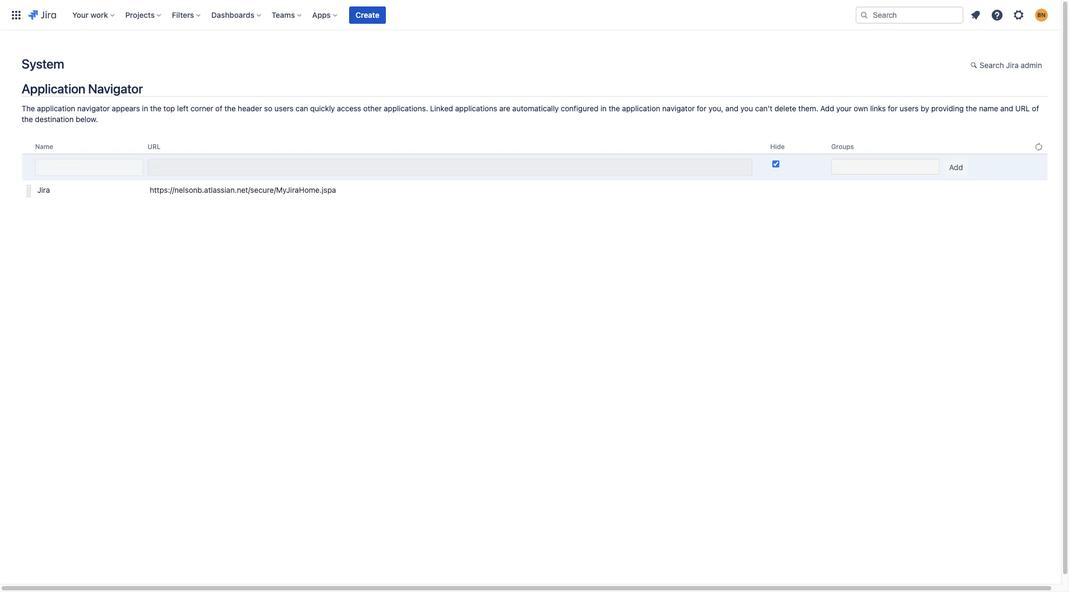 Task type: describe. For each thing, give the bounding box(es) containing it.
access
[[337, 104, 361, 113]]

1 of from the left
[[215, 104, 222, 113]]

you
[[741, 104, 753, 113]]

https://nelsonb.atlassian.net/secure/myjirahome.jspa
[[150, 185, 336, 195]]

appswitcher icon image
[[10, 8, 23, 21]]

links
[[870, 104, 886, 113]]

primary element
[[6, 0, 856, 30]]

1 horizontal spatial jira
[[1006, 61, 1019, 70]]

2 for from the left
[[888, 104, 898, 113]]

application navigator
[[22, 81, 143, 96]]

filters
[[172, 10, 194, 19]]

2 of from the left
[[1032, 104, 1039, 113]]

teams
[[272, 10, 295, 19]]

add
[[820, 104, 834, 113]]

the down the
[[22, 115, 33, 124]]

delete
[[775, 104, 796, 113]]

search
[[980, 61, 1004, 70]]

groups
[[831, 143, 854, 151]]

are
[[499, 104, 510, 113]]

1 in from the left
[[142, 104, 148, 113]]

left
[[177, 104, 188, 113]]

1 navigator from the left
[[77, 104, 110, 113]]

automatically
[[512, 104, 559, 113]]

search image
[[860, 11, 869, 19]]

system
[[22, 56, 64, 71]]

url inside the application navigator appears in the top left corner of the header so users can quickly access other applications. linked applications are automatically configured in the application navigator for you, and you can't delete them. add your own links for users by providing the name and url of the destination below.
[[1016, 104, 1030, 113]]

dashboards button
[[208, 6, 265, 24]]

providing
[[931, 104, 964, 113]]

navigator
[[88, 81, 143, 96]]

the left name
[[966, 104, 977, 113]]

teams button
[[268, 6, 306, 24]]

destination
[[35, 115, 74, 124]]

your work
[[72, 10, 108, 19]]

your work button
[[69, 6, 119, 24]]

2 navigator from the left
[[662, 104, 695, 113]]

create
[[356, 10, 379, 19]]

1 and from the left
[[726, 104, 739, 113]]

top
[[163, 104, 175, 113]]

your
[[72, 10, 89, 19]]

the
[[22, 104, 35, 113]]

1 vertical spatial url
[[148, 143, 161, 151]]



Task type: locate. For each thing, give the bounding box(es) containing it.
0 horizontal spatial and
[[726, 104, 739, 113]]

application
[[37, 104, 75, 113], [622, 104, 660, 113]]

projects button
[[122, 6, 165, 24]]

apps button
[[309, 6, 342, 24]]

applications
[[455, 104, 497, 113]]

1 horizontal spatial application
[[622, 104, 660, 113]]

1 horizontal spatial and
[[1001, 104, 1014, 113]]

of
[[215, 104, 222, 113], [1032, 104, 1039, 113]]

can't
[[755, 104, 773, 113]]

1 vertical spatial jira
[[37, 185, 50, 195]]

2 users from the left
[[900, 104, 919, 113]]

the right configured
[[609, 104, 620, 113]]

help image
[[991, 8, 1004, 21]]

of right corner
[[215, 104, 222, 113]]

0 horizontal spatial of
[[215, 104, 222, 113]]

1 application from the left
[[37, 104, 75, 113]]

notifications image
[[969, 8, 982, 21]]

can
[[296, 104, 308, 113]]

search jira admin
[[980, 61, 1042, 70]]

None checkbox
[[773, 161, 780, 168]]

0 horizontal spatial in
[[142, 104, 148, 113]]

0 vertical spatial url
[[1016, 104, 1030, 113]]

navigator left you,
[[662, 104, 695, 113]]

users right so
[[274, 104, 294, 113]]

1 horizontal spatial users
[[900, 104, 919, 113]]

url
[[1016, 104, 1030, 113], [148, 143, 161, 151]]

application
[[22, 81, 85, 96]]

0 horizontal spatial jira
[[37, 185, 50, 195]]

2 in from the left
[[601, 104, 607, 113]]

navigator
[[77, 104, 110, 113], [662, 104, 695, 113]]

for
[[697, 104, 707, 113], [888, 104, 898, 113]]

and right name
[[1001, 104, 1014, 113]]

by
[[921, 104, 929, 113]]

users
[[274, 104, 294, 113], [900, 104, 919, 113]]

below.
[[76, 115, 98, 124]]

0 vertical spatial jira
[[1006, 61, 1019, 70]]

name
[[979, 104, 999, 113]]

0 horizontal spatial users
[[274, 104, 294, 113]]

jira left admin
[[1006, 61, 1019, 70]]

None submit
[[944, 159, 969, 176]]

navigator up the below.
[[77, 104, 110, 113]]

2 and from the left
[[1001, 104, 1014, 113]]

the application navigator appears in the top left corner of the header so users can quickly access other applications. linked applications are automatically configured in the application navigator for you, and you can't delete them. add your own links for users by providing the name and url of the destination below.
[[22, 104, 1039, 124]]

jira down name
[[37, 185, 50, 195]]

settings image
[[1013, 8, 1026, 21]]

0 horizontal spatial navigator
[[77, 104, 110, 113]]

hide
[[770, 143, 785, 151]]

linked
[[430, 104, 453, 113]]

search jira admin link
[[965, 57, 1048, 75]]

1 horizontal spatial navigator
[[662, 104, 695, 113]]

appears
[[112, 104, 140, 113]]

jira
[[1006, 61, 1019, 70], [37, 185, 50, 195]]

admin
[[1021, 61, 1042, 70]]

in right appears
[[142, 104, 148, 113]]

so
[[264, 104, 272, 113]]

0 horizontal spatial url
[[148, 143, 161, 151]]

work
[[91, 10, 108, 19]]

small image
[[971, 61, 979, 70]]

name
[[35, 143, 53, 151]]

them.
[[798, 104, 818, 113]]

and left you
[[726, 104, 739, 113]]

banner containing your work
[[0, 0, 1061, 30]]

own
[[854, 104, 868, 113]]

other
[[363, 104, 382, 113]]

the left header
[[224, 104, 236, 113]]

users left 'by'
[[900, 104, 919, 113]]

in right configured
[[601, 104, 607, 113]]

1 for from the left
[[697, 104, 707, 113]]

your
[[836, 104, 852, 113]]

corner
[[191, 104, 213, 113]]

the left top
[[150, 104, 161, 113]]

1 horizontal spatial of
[[1032, 104, 1039, 113]]

1 horizontal spatial for
[[888, 104, 898, 113]]

None text field
[[35, 159, 143, 176], [148, 159, 752, 176], [832, 160, 843, 174], [35, 159, 143, 176], [148, 159, 752, 176], [832, 160, 843, 174]]

for left you,
[[697, 104, 707, 113]]

apps
[[312, 10, 331, 19]]

0 horizontal spatial application
[[37, 104, 75, 113]]

applications.
[[384, 104, 428, 113]]

1 horizontal spatial in
[[601, 104, 607, 113]]

your profile and settings image
[[1035, 8, 1048, 21]]

for right links
[[888, 104, 898, 113]]

in
[[142, 104, 148, 113], [601, 104, 607, 113]]

filters button
[[169, 6, 205, 24]]

jira image
[[28, 8, 56, 21], [28, 8, 56, 21]]

create button
[[349, 6, 386, 24]]

banner
[[0, 0, 1061, 30]]

the
[[150, 104, 161, 113], [224, 104, 236, 113], [609, 104, 620, 113], [966, 104, 977, 113], [22, 115, 33, 124]]

projects
[[125, 10, 155, 19]]

Search field
[[856, 6, 964, 24]]

quickly
[[310, 104, 335, 113]]

you,
[[709, 104, 724, 113]]

1 users from the left
[[274, 104, 294, 113]]

2 application from the left
[[622, 104, 660, 113]]

of down admin
[[1032, 104, 1039, 113]]

0 horizontal spatial for
[[697, 104, 707, 113]]

header
[[238, 104, 262, 113]]

and
[[726, 104, 739, 113], [1001, 104, 1014, 113]]

1 horizontal spatial url
[[1016, 104, 1030, 113]]

configured
[[561, 104, 599, 113]]

dashboards
[[211, 10, 254, 19]]



Task type: vqa. For each thing, say whether or not it's contained in the screenshot.
Automation
no



